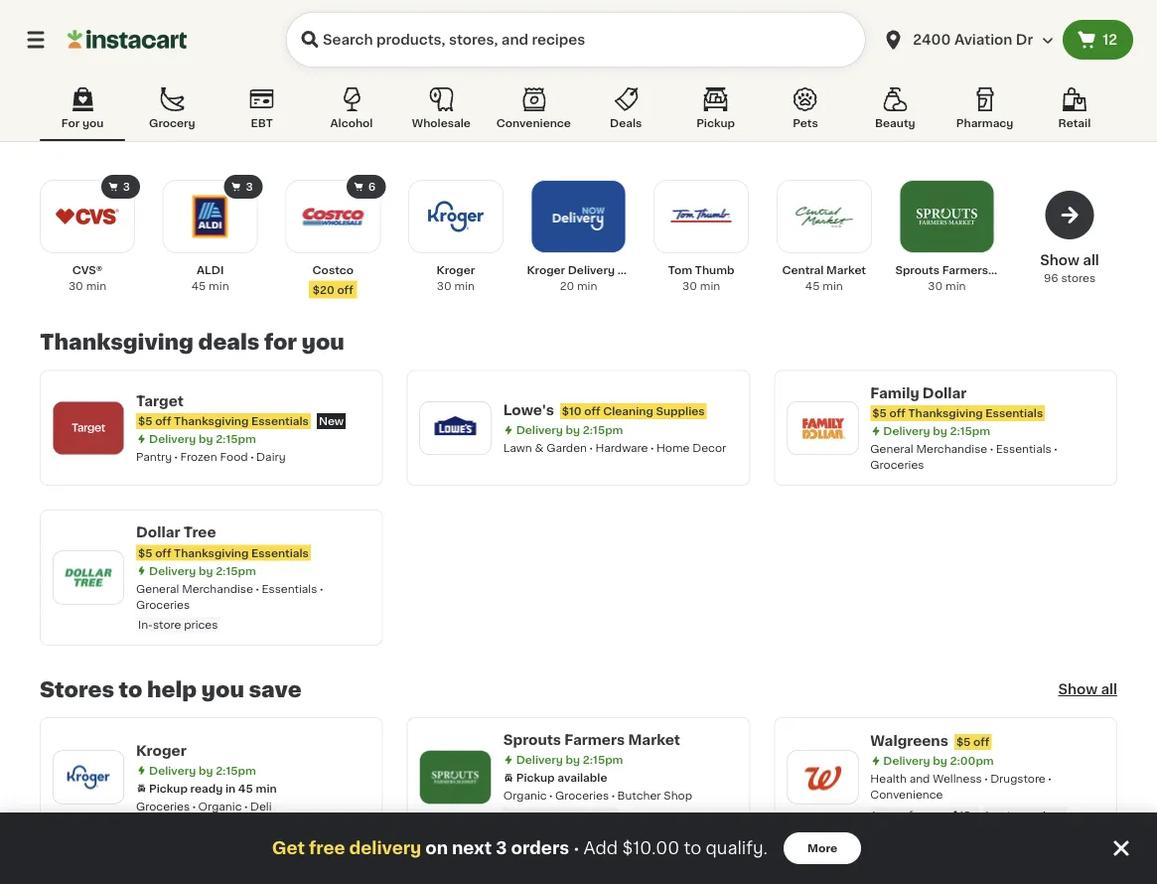 Task type: describe. For each thing, give the bounding box(es) containing it.
in- inside health and wellness drugstore convenience lower fees on $10+ in-store prices
[[986, 810, 1001, 820]]

deals
[[198, 332, 260, 353]]

thanksgiving inside family dollar $5 off thanksgiving essentials
[[908, 408, 983, 419]]

min inside sprouts farmers market 30 min
[[946, 281, 966, 292]]

thumb
[[695, 265, 735, 276]]

instacart image
[[68, 28, 187, 52]]

retail
[[1058, 118, 1091, 129]]

grocery button
[[129, 83, 215, 141]]

2 2400 aviation dr button from the left
[[881, 12, 1055, 68]]

sprouts for sprouts farmers market
[[503, 733, 561, 747]]

groceries inside organic groceries butcher shop in-store prices ebt
[[555, 790, 609, 801]]

1 2400 aviation dr button from the left
[[873, 12, 1063, 68]]

costco
[[312, 265, 354, 276]]

min up deli at left
[[256, 782, 277, 793]]

thanksgiving inside "dollar tree $5 off thanksgiving essentials"
[[174, 547, 249, 558]]

for
[[264, 332, 297, 353]]

2:15pm for dollar tree
[[216, 565, 256, 576]]

to inside tab panel
[[119, 679, 142, 700]]

ebt inside organic groceries butcher shop in-store prices ebt
[[593, 811, 614, 821]]

organic groceries butcher shop in-store prices ebt
[[503, 790, 692, 821]]

Search field
[[286, 12, 866, 68]]

fees
[[909, 810, 933, 820]]

2400
[[913, 33, 951, 47]]

delivery by 2:15pm up pickup available
[[516, 754, 623, 765]]

family
[[870, 386, 919, 400]]

save
[[249, 679, 302, 700]]

pharmacy button
[[942, 83, 1028, 141]]

target $5 off thanksgiving essentials new
[[136, 394, 344, 427]]

qualify.
[[706, 840, 768, 857]]

for you button
[[40, 83, 125, 141]]

wholesale
[[412, 118, 471, 129]]

more button
[[784, 832, 861, 864]]

store for shop
[[520, 811, 548, 821]]

stores to help you save
[[40, 679, 302, 700]]

essentials inside general merchandise essentials groceries in-store prices
[[262, 583, 317, 594]]

delivery for family dollar logo
[[883, 426, 930, 437]]

essentials inside "dollar tree $5 off thanksgiving essentials"
[[251, 547, 309, 558]]

get free delivery on next 3 orders • add $10.00 to qualify.
[[272, 840, 768, 857]]

tom thumb 30 min
[[668, 265, 735, 292]]

organic inside organic groceries butcher shop in-store prices ebt
[[503, 790, 547, 801]]

prices for groceries
[[184, 619, 218, 630]]

12 button
[[1063, 20, 1133, 60]]

$5 inside target $5 off thanksgiving essentials new
[[138, 416, 152, 427]]

central
[[782, 265, 824, 276]]

walgreens
[[870, 734, 948, 748]]

general for general merchandise essentials groceries
[[870, 444, 914, 454]]

$10
[[562, 406, 582, 416]]

and
[[910, 773, 930, 784]]

sprouts for sprouts farmers market 30 min
[[895, 265, 940, 276]]

2:15pm down the sprouts farmers market
[[583, 754, 623, 765]]

by for lowe's
[[566, 424, 580, 435]]

family dollar logo image
[[797, 402, 849, 454]]

pets
[[793, 118, 818, 129]]

garden
[[546, 442, 587, 453]]

lowe's $10 off cleaning supplies
[[503, 403, 705, 417]]

&
[[535, 442, 544, 453]]

delivery by 2:15pm for family
[[883, 426, 990, 437]]

available
[[557, 772, 607, 783]]

$5 inside walgreens $5 off
[[956, 737, 971, 747]]

ebt button
[[219, 83, 305, 141]]

delivery for walgreens logo
[[883, 755, 930, 766]]

essentials inside family dollar $5 off thanksgiving essentials
[[986, 408, 1043, 419]]

delivery by 2:15pm for lowe's
[[516, 424, 623, 435]]

you for thanksgiving deals for you
[[302, 332, 345, 353]]

pickup for kroger
[[149, 782, 188, 793]]

merchandise for general merchandise essentials groceries in-store prices
[[182, 583, 253, 594]]

cvs®
[[72, 265, 103, 276]]

delivery inside kroger delivery now 20 min
[[568, 265, 615, 276]]

dollar tree logo image
[[63, 552, 114, 603]]

delivery
[[349, 840, 421, 857]]

by for family dollar
[[933, 426, 947, 437]]

walgreens logo image
[[797, 751, 849, 803]]

delivery for sprouts farmers market logo
[[516, 754, 563, 765]]

$10+
[[952, 810, 978, 820]]

by up ready
[[199, 765, 213, 776]]

30 inside cvs® 30 min
[[68, 281, 83, 292]]

sprouts farmers market image
[[913, 183, 981, 250]]

more
[[808, 843, 838, 854]]

health and wellness drugstore convenience lower fees on $10+ in-store prices
[[870, 773, 1066, 820]]

decor
[[692, 442, 726, 453]]

walgreens $5 off
[[870, 734, 990, 748]]

now
[[617, 265, 643, 276]]

prices inside health and wellness drugstore convenience lower fees on $10+ in-store prices
[[1032, 810, 1066, 820]]

groceries inside general merchandise essentials groceries in-store prices
[[136, 599, 190, 610]]

cleaning
[[603, 406, 653, 416]]

45 inside aldi 45 min
[[191, 281, 206, 292]]

aldi image
[[176, 183, 244, 250]]

3 for aldi 45 min
[[246, 181, 253, 192]]

merchandise for general merchandise essentials groceries
[[916, 444, 988, 454]]

home
[[656, 442, 690, 453]]

dr
[[1016, 33, 1033, 47]]

kroger 30 min
[[437, 265, 475, 292]]

in- for general merchandise essentials groceries in-store prices
[[138, 619, 153, 630]]

tab panel containing thanksgiving deals for you
[[30, 173, 1127, 884]]

delivery by 2:15pm for dollar
[[149, 565, 256, 576]]

free
[[309, 840, 345, 857]]

show all 96 stores
[[1040, 253, 1099, 284]]

general merchandise essentials groceries in-store prices
[[136, 583, 317, 630]]

in
[[225, 782, 236, 793]]

show all
[[1058, 682, 1117, 696]]

pickup button
[[673, 83, 758, 141]]

all for show all
[[1101, 682, 1117, 696]]

family dollar $5 off thanksgiving essentials
[[870, 386, 1043, 419]]

beauty
[[875, 118, 915, 129]]

drugstore
[[990, 773, 1046, 784]]

tom thumb image
[[668, 183, 735, 250]]

target
[[136, 394, 184, 408]]

off inside family dollar $5 off thanksgiving essentials
[[889, 408, 906, 419]]

delivery by 2:15pm up ready
[[149, 765, 256, 776]]

thanksgiving inside target $5 off thanksgiving essentials new
[[174, 416, 249, 427]]

delivery by 2:15pm for target
[[149, 434, 256, 445]]

stores
[[40, 679, 114, 700]]

treatment tracker modal dialog
[[0, 813, 1157, 884]]

shop
[[664, 790, 692, 801]]

retail button
[[1032, 83, 1117, 141]]

for
[[61, 118, 80, 129]]

pets button
[[763, 83, 848, 141]]

dollar inside "dollar tree $5 off thanksgiving essentials"
[[136, 525, 180, 539]]

cvs® image
[[54, 183, 121, 250]]

help
[[147, 679, 197, 700]]

add
[[584, 840, 618, 857]]

target logo image
[[63, 402, 114, 454]]

grocery
[[149, 118, 195, 129]]

off for lowe's
[[584, 406, 600, 416]]

pickup inside button
[[696, 118, 735, 129]]

store inside health and wellness drugstore convenience lower fees on $10+ in-store prices
[[1001, 810, 1029, 820]]

lawn & garden hardware home decor
[[503, 442, 726, 453]]

kroger delivery now image
[[545, 183, 612, 250]]

dollar tree $5 off thanksgiving essentials
[[136, 525, 309, 558]]

2:15pm for lowe's
[[583, 424, 623, 435]]

hardware
[[595, 442, 648, 453]]

deals
[[610, 118, 642, 129]]

delivery for the 'kroger logo'
[[149, 765, 196, 776]]

0 horizontal spatial organic
[[198, 800, 242, 811]]

stores
[[1061, 273, 1096, 284]]

convenience button
[[488, 83, 579, 141]]

sprouts farmers market logo image
[[430, 751, 481, 803]]

1 horizontal spatial 45
[[238, 782, 253, 793]]

alcohol
[[330, 118, 373, 129]]

groceries inside general merchandise essentials groceries
[[870, 459, 924, 470]]

min inside kroger 30 min
[[454, 281, 475, 292]]

off for walgreens
[[973, 737, 990, 747]]

essentials inside target $5 off thanksgiving essentials new
[[251, 416, 309, 427]]



Task type: locate. For each thing, give the bounding box(es) containing it.
0 vertical spatial to
[[119, 679, 142, 700]]

beauty button
[[853, 83, 938, 141]]

food
[[220, 451, 248, 462]]

1 horizontal spatial all
[[1101, 682, 1117, 696]]

aviation
[[954, 33, 1013, 47]]

on inside treatment tracker modal dialog
[[425, 840, 448, 857]]

organic down pickup available
[[503, 790, 547, 801]]

delivery up 20
[[568, 265, 615, 276]]

min down the aldi
[[209, 281, 229, 292]]

min inside cvs® 30 min
[[86, 281, 106, 292]]

$5 right dollar tree logo
[[138, 547, 152, 558]]

ebt left alcohol
[[251, 118, 273, 129]]

kroger logo image
[[63, 751, 114, 803]]

1 horizontal spatial ebt
[[593, 811, 614, 821]]

delivery by 2:15pm down family dollar $5 off thanksgiving essentials
[[883, 426, 990, 437]]

to left help
[[119, 679, 142, 700]]

costco image
[[299, 183, 367, 250]]

general merchandise essentials groceries
[[870, 444, 1052, 470]]

show all button
[[1058, 679, 1117, 699]]

off right dollar tree logo
[[155, 547, 171, 558]]

market up the "butcher"
[[628, 733, 680, 747]]

30 down cvs®
[[68, 281, 83, 292]]

20
[[560, 281, 574, 292]]

2 vertical spatial you
[[201, 679, 244, 700]]

pickup left ready
[[149, 782, 188, 793]]

0 horizontal spatial farmers
[[564, 733, 625, 747]]

0 horizontal spatial general
[[136, 583, 179, 594]]

0 vertical spatial convenience
[[496, 118, 571, 129]]

farmers for sprouts farmers market 30 min
[[942, 265, 988, 276]]

1 horizontal spatial you
[[201, 679, 244, 700]]

thanksgiving up general merchandise essentials groceries
[[908, 408, 983, 419]]

6
[[368, 181, 376, 192]]

prices for shop
[[551, 811, 585, 821]]

0 horizontal spatial kroger
[[136, 743, 186, 757]]

delivery up ready
[[149, 765, 196, 776]]

delivery by 2:15pm up garden
[[516, 424, 623, 435]]

1 vertical spatial dollar
[[136, 525, 180, 539]]

store up orders
[[520, 811, 548, 821]]

market for sprouts farmers market 30 min
[[991, 265, 1031, 276]]

dollar left tree
[[136, 525, 180, 539]]

1 horizontal spatial kroger
[[437, 265, 475, 276]]

kroger delivery now 20 min
[[527, 265, 643, 292]]

groceries down 'pickup ready in 45 min'
[[136, 800, 190, 811]]

0 horizontal spatial dollar
[[136, 525, 180, 539]]

merchandise down "dollar tree $5 off thanksgiving essentials" at the left bottom of the page
[[182, 583, 253, 594]]

$5 down target
[[138, 416, 152, 427]]

$10.00
[[622, 840, 680, 857]]

2 horizontal spatial 3
[[496, 840, 507, 857]]

delivery
[[568, 265, 615, 276], [516, 424, 563, 435], [883, 426, 930, 437], [149, 434, 196, 445], [149, 565, 196, 576], [516, 754, 563, 765], [883, 755, 930, 766], [149, 765, 196, 776]]

general inside general merchandise essentials groceries in-store prices
[[136, 583, 179, 594]]

store down drugstore
[[1001, 810, 1029, 820]]

1 vertical spatial sprouts
[[503, 733, 561, 747]]

min
[[86, 281, 106, 292], [209, 281, 229, 292], [454, 281, 475, 292], [577, 281, 597, 292], [700, 281, 720, 292], [823, 281, 843, 292], [946, 281, 966, 292], [256, 782, 277, 793]]

45 down the aldi
[[191, 281, 206, 292]]

1 horizontal spatial general
[[870, 444, 914, 454]]

1 horizontal spatial convenience
[[870, 789, 943, 800]]

None search field
[[286, 12, 866, 68]]

prices down drugstore
[[1032, 810, 1066, 820]]

0 vertical spatial you
[[82, 118, 104, 129]]

store up stores to help you save
[[153, 619, 181, 630]]

delivery up pantry
[[149, 434, 196, 445]]

30 inside "tom thumb 30 min"
[[682, 281, 697, 292]]

essentials down "dollar tree $5 off thanksgiving essentials" at the left bottom of the page
[[262, 583, 317, 594]]

3 for cvs® 30 min
[[123, 181, 130, 192]]

store inside general merchandise essentials groceries in-store prices
[[153, 619, 181, 630]]

general for general merchandise essentials groceries in-store prices
[[136, 583, 179, 594]]

0 horizontal spatial pickup
[[149, 782, 188, 793]]

1 horizontal spatial prices
[[551, 811, 585, 821]]

1 horizontal spatial farmers
[[942, 265, 988, 276]]

pickup ready in 45 min
[[149, 782, 277, 793]]

get
[[272, 840, 305, 857]]

3 right next
[[496, 840, 507, 857]]

deli
[[250, 800, 272, 811]]

2400 aviation dr button
[[873, 12, 1063, 68], [881, 12, 1055, 68]]

thanksgiving up pantry frozen food dairy on the left of the page
[[174, 416, 249, 427]]

general down family at the right top of page
[[870, 444, 914, 454]]

delivery down tree
[[149, 565, 196, 576]]

1 horizontal spatial to
[[684, 840, 701, 857]]

ebt up "add"
[[593, 811, 614, 821]]

next
[[452, 840, 492, 857]]

on
[[935, 810, 949, 820], [425, 840, 448, 857]]

2:15pm for family dollar
[[950, 426, 990, 437]]

0 vertical spatial on
[[935, 810, 949, 820]]

1 horizontal spatial 3
[[246, 181, 253, 192]]

groceries organic deli
[[136, 800, 272, 811]]

1 vertical spatial to
[[684, 840, 701, 857]]

by down walgreens $5 off
[[933, 755, 947, 766]]

merchandise down family dollar $5 off thanksgiving essentials
[[916, 444, 988, 454]]

on left next
[[425, 840, 448, 857]]

30 inside kroger 30 min
[[437, 281, 452, 292]]

delivery up pickup available
[[516, 754, 563, 765]]

delivery by 2:00pm
[[883, 755, 994, 766]]

groceries right dollar tree logo
[[136, 599, 190, 610]]

1 horizontal spatial merchandise
[[916, 444, 988, 454]]

delivery up &
[[516, 424, 563, 435]]

min down sprouts farmers market "image"
[[946, 281, 966, 292]]

off inside "dollar tree $5 off thanksgiving essentials"
[[155, 547, 171, 558]]

lawn
[[503, 442, 532, 453]]

convenience inside button
[[496, 118, 571, 129]]

0 vertical spatial dollar
[[923, 386, 967, 400]]

tree
[[184, 525, 216, 539]]

0 vertical spatial ebt
[[251, 118, 273, 129]]

by for target
[[199, 434, 213, 445]]

by down "dollar tree $5 off thanksgiving essentials" at the left bottom of the page
[[199, 565, 213, 576]]

$5 inside "dollar tree $5 off thanksgiving essentials"
[[138, 547, 152, 558]]

0 horizontal spatial on
[[425, 840, 448, 857]]

1 vertical spatial merchandise
[[182, 583, 253, 594]]

0 horizontal spatial merchandise
[[182, 583, 253, 594]]

min down central
[[823, 281, 843, 292]]

min right 20
[[577, 281, 597, 292]]

central market image
[[790, 183, 858, 250]]

0 vertical spatial farmers
[[942, 265, 988, 276]]

by down $10 in the top of the page
[[566, 424, 580, 435]]

convenience left deals
[[496, 118, 571, 129]]

aldi
[[197, 265, 224, 276]]

cvs® 30 min
[[68, 265, 106, 292]]

by
[[566, 424, 580, 435], [933, 426, 947, 437], [199, 434, 213, 445], [199, 565, 213, 576], [566, 754, 580, 765], [933, 755, 947, 766], [199, 765, 213, 776]]

sprouts up pickup available
[[503, 733, 561, 747]]

general
[[870, 444, 914, 454], [136, 583, 179, 594]]

0 horizontal spatial sprouts
[[503, 733, 561, 747]]

0 horizontal spatial in-
[[138, 619, 153, 630]]

central market 45 min
[[782, 265, 866, 292]]

for you
[[61, 118, 104, 129]]

show for show all 96 stores
[[1040, 253, 1080, 267]]

min inside kroger delivery now 20 min
[[577, 281, 597, 292]]

45 down central
[[805, 281, 820, 292]]

0 horizontal spatial prices
[[184, 619, 218, 630]]

by for dollar tree
[[199, 565, 213, 576]]

0 horizontal spatial 3
[[123, 181, 130, 192]]

0 vertical spatial show
[[1040, 253, 1080, 267]]

farmers inside sprouts farmers market 30 min
[[942, 265, 988, 276]]

prices inside organic groceries butcher shop in-store prices ebt
[[551, 811, 585, 821]]

lower
[[872, 810, 906, 820]]

2 horizontal spatial kroger
[[527, 265, 565, 276]]

market for sprouts farmers market
[[628, 733, 680, 747]]

off inside target $5 off thanksgiving essentials new
[[155, 416, 171, 427]]

0 horizontal spatial 45
[[191, 281, 206, 292]]

groceries
[[870, 459, 924, 470], [136, 599, 190, 610], [555, 790, 609, 801], [136, 800, 190, 811]]

2 horizontal spatial store
[[1001, 810, 1029, 820]]

2 horizontal spatial market
[[991, 265, 1031, 276]]

min inside "central market 45 min"
[[823, 281, 843, 292]]

30 down the tom
[[682, 281, 697, 292]]

2:00pm
[[950, 755, 994, 766]]

min down cvs®
[[86, 281, 106, 292]]

0 horizontal spatial ebt
[[251, 118, 273, 129]]

kroger down stores to help you save
[[136, 743, 186, 757]]

off
[[337, 284, 353, 295], [584, 406, 600, 416], [889, 408, 906, 419], [155, 416, 171, 427], [155, 547, 171, 558], [973, 737, 990, 747]]

delivery by 2:15pm up frozen
[[149, 434, 256, 445]]

1 horizontal spatial sprouts
[[895, 265, 940, 276]]

off up 2:00pm
[[973, 737, 990, 747]]

1 horizontal spatial organic
[[503, 790, 547, 801]]

45
[[191, 281, 206, 292], [805, 281, 820, 292], [238, 782, 253, 793]]

96
[[1044, 273, 1059, 284]]

pickup left pets
[[696, 118, 735, 129]]

supplies
[[656, 406, 705, 416]]

market left 96
[[991, 265, 1031, 276]]

pickup for sprouts farmers market
[[516, 772, 555, 783]]

thanksgiving down tree
[[174, 547, 249, 558]]

off inside costco $20 off
[[337, 284, 353, 295]]

prices up help
[[184, 619, 218, 630]]

1 horizontal spatial in-
[[505, 811, 520, 821]]

45 right in
[[238, 782, 253, 793]]

kroger for kroger 30 min
[[437, 265, 475, 276]]

0 horizontal spatial you
[[82, 118, 104, 129]]

wellness
[[933, 773, 982, 784]]

butcher
[[617, 790, 661, 801]]

ebt inside ebt button
[[251, 118, 273, 129]]

sprouts inside sprouts farmers market 30 min
[[895, 265, 940, 276]]

dollar right family at the right top of page
[[923, 386, 967, 400]]

aldi 45 min
[[191, 265, 229, 292]]

12
[[1103, 33, 1117, 47]]

in-
[[138, 619, 153, 630], [986, 810, 1001, 820], [505, 811, 520, 821]]

2 horizontal spatial in-
[[986, 810, 1001, 820]]

off for costco
[[337, 284, 353, 295]]

1 horizontal spatial market
[[827, 265, 866, 276]]

3 inside treatment tracker modal dialog
[[496, 840, 507, 857]]

general inside general merchandise essentials groceries
[[870, 444, 914, 454]]

min inside aldi 45 min
[[209, 281, 229, 292]]

2:15pm for target
[[216, 434, 256, 445]]

delivery down walgreens
[[883, 755, 930, 766]]

on right fees on the right bottom of the page
[[935, 810, 949, 820]]

pickup left available
[[516, 772, 555, 783]]

0 vertical spatial general
[[870, 444, 914, 454]]

$5 inside family dollar $5 off thanksgiving essentials
[[872, 408, 887, 419]]

store inside organic groceries butcher shop in-store prices ebt
[[520, 811, 548, 821]]

0 horizontal spatial market
[[628, 733, 680, 747]]

kroger for kroger delivery now 20 min
[[527, 265, 565, 276]]

1 vertical spatial farmers
[[564, 733, 625, 747]]

min inside "tom thumb 30 min"
[[700, 281, 720, 292]]

groceries down family at the right top of page
[[870, 459, 924, 470]]

organic down 'pickup ready in 45 min'
[[198, 800, 242, 811]]

off inside lowe's $10 off cleaning supplies
[[584, 406, 600, 416]]

3 right aldi image
[[246, 181, 253, 192]]

tom
[[668, 265, 693, 276]]

lowe's
[[503, 403, 554, 417]]

prices inside general merchandise essentials groceries in-store prices
[[184, 619, 218, 630]]

show inside show all 96 stores
[[1040, 253, 1080, 267]]

essentials up general merchandise essentials groceries
[[986, 408, 1043, 419]]

essentials up the dairy
[[251, 416, 309, 427]]

0 vertical spatial merchandise
[[916, 444, 988, 454]]

ebt
[[251, 118, 273, 129], [593, 811, 614, 821]]

to inside treatment tracker modal dialog
[[684, 840, 701, 857]]

sprouts farmers market 30 min
[[895, 265, 1031, 292]]

3
[[123, 181, 130, 192], [246, 181, 253, 192], [496, 840, 507, 857]]

30 inside sprouts farmers market 30 min
[[928, 281, 943, 292]]

0 horizontal spatial store
[[153, 619, 181, 630]]

you inside button
[[82, 118, 104, 129]]

market inside "central market 45 min"
[[827, 265, 866, 276]]

in- up stores to help you save
[[138, 619, 153, 630]]

3 right cvs® "image"
[[123, 181, 130, 192]]

general right dollar tree logo
[[136, 583, 179, 594]]

$5 up 2:00pm
[[956, 737, 971, 747]]

tab panel
[[30, 173, 1127, 884]]

2:15pm up food
[[216, 434, 256, 445]]

thanksgiving deals for you
[[40, 332, 345, 353]]

2:15pm down "dollar tree $5 off thanksgiving essentials" at the left bottom of the page
[[216, 565, 256, 576]]

delivery for 'target logo'
[[149, 434, 196, 445]]

2 30 from the left
[[437, 281, 452, 292]]

health
[[870, 773, 907, 784]]

0 vertical spatial sprouts
[[895, 265, 940, 276]]

farmers down sprouts farmers market "image"
[[942, 265, 988, 276]]

on inside health and wellness drugstore convenience lower fees on $10+ in-store prices
[[935, 810, 949, 820]]

all
[[1083, 253, 1099, 267], [1101, 682, 1117, 696]]

market
[[827, 265, 866, 276], [991, 265, 1031, 276], [628, 733, 680, 747]]

30 down kroger image
[[437, 281, 452, 292]]

$5 down family at the right top of page
[[872, 408, 887, 419]]

in- inside general merchandise essentials groceries in-store prices
[[138, 619, 153, 630]]

market inside sprouts farmers market 30 min
[[991, 265, 1031, 276]]

pantry frozen food dairy
[[136, 451, 286, 462]]

1 vertical spatial all
[[1101, 682, 1117, 696]]

essentials
[[986, 408, 1043, 419], [251, 416, 309, 427], [996, 444, 1052, 454], [251, 547, 309, 558], [262, 583, 317, 594]]

delivery down family at the right top of page
[[883, 426, 930, 437]]

new
[[319, 416, 344, 427]]

pantry
[[136, 451, 172, 462]]

farmers up available
[[564, 733, 625, 747]]

1 horizontal spatial store
[[520, 811, 548, 821]]

merchandise inside general merchandise essentials groceries in-store prices
[[182, 583, 253, 594]]

sprouts farmers market
[[503, 733, 680, 747]]

delivery for dollar tree logo
[[149, 565, 196, 576]]

2:15pm down lowe's $10 off cleaning supplies
[[583, 424, 623, 435]]

1 30 from the left
[[68, 281, 83, 292]]

pharmacy
[[956, 118, 1014, 129]]

essentials inside general merchandise essentials groceries
[[996, 444, 1052, 454]]

•
[[573, 840, 580, 856]]

0 horizontal spatial to
[[119, 679, 142, 700]]

kroger inside kroger delivery now 20 min
[[527, 265, 565, 276]]

delivery for lowe's logo
[[516, 424, 563, 435]]

you right help
[[201, 679, 244, 700]]

2 horizontal spatial prices
[[1032, 810, 1066, 820]]

lowe's logo image
[[430, 402, 481, 454]]

30 down sprouts farmers market "image"
[[928, 281, 943, 292]]

merchandise inside general merchandise essentials groceries
[[916, 444, 988, 454]]

you right for
[[82, 118, 104, 129]]

show
[[1040, 253, 1080, 267], [1058, 682, 1098, 696]]

shop categories tab list
[[40, 83, 1117, 141]]

you right the for
[[302, 332, 345, 353]]

farmers for sprouts farmers market
[[564, 733, 625, 747]]

0 vertical spatial all
[[1083, 253, 1099, 267]]

all inside popup button
[[1101, 682, 1117, 696]]

by up available
[[566, 754, 580, 765]]

delivery by 2:15pm down "dollar tree $5 off thanksgiving essentials" at the left bottom of the page
[[149, 565, 256, 576]]

2:15pm up in
[[216, 765, 256, 776]]

kroger for kroger
[[136, 743, 186, 757]]

show for show all
[[1058, 682, 1098, 696]]

kroger image
[[422, 183, 490, 250]]

convenience inside health and wellness drugstore convenience lower fees on $10+ in-store prices
[[870, 789, 943, 800]]

in- for organic groceries butcher shop in-store prices ebt
[[505, 811, 520, 821]]

by up general merchandise essentials groceries
[[933, 426, 947, 437]]

1 horizontal spatial on
[[935, 810, 949, 820]]

30
[[68, 281, 83, 292], [437, 281, 452, 292], [682, 281, 697, 292], [928, 281, 943, 292]]

3 30 from the left
[[682, 281, 697, 292]]

1 vertical spatial show
[[1058, 682, 1098, 696]]

off down family at the right top of page
[[889, 408, 906, 419]]

0 horizontal spatial all
[[1083, 253, 1099, 267]]

dollar inside family dollar $5 off thanksgiving essentials
[[923, 386, 967, 400]]

ready
[[190, 782, 223, 793]]

show inside popup button
[[1058, 682, 1098, 696]]

2 horizontal spatial you
[[302, 332, 345, 353]]

essentials up general merchandise essentials groceries in-store prices
[[251, 547, 309, 558]]

costco $20 off
[[312, 265, 354, 295]]

4 30 from the left
[[928, 281, 943, 292]]

convenience down the and
[[870, 789, 943, 800]]

45 inside "central market 45 min"
[[805, 281, 820, 292]]

1 horizontal spatial pickup
[[516, 772, 555, 783]]

1 vertical spatial on
[[425, 840, 448, 857]]

you
[[82, 118, 104, 129], [302, 332, 345, 353], [201, 679, 244, 700]]

min down kroger image
[[454, 281, 475, 292]]

store for groceries
[[153, 619, 181, 630]]

thanksgiving down cvs® 30 min
[[40, 332, 194, 353]]

deals button
[[583, 83, 669, 141]]

1 vertical spatial you
[[302, 332, 345, 353]]

kroger down kroger image
[[437, 265, 475, 276]]

thanksgiving
[[40, 332, 194, 353], [908, 408, 983, 419], [174, 416, 249, 427], [174, 547, 249, 558]]

by for walgreens
[[933, 755, 947, 766]]

in- inside organic groceries butcher shop in-store prices ebt
[[505, 811, 520, 821]]

in- up the get free delivery on next 3 orders • add $10.00 to qualify.
[[505, 811, 520, 821]]

0 horizontal spatial convenience
[[496, 118, 571, 129]]

alcohol button
[[309, 83, 394, 141]]

off right $20
[[337, 284, 353, 295]]

1 horizontal spatial dollar
[[923, 386, 967, 400]]

all for show all 96 stores
[[1083, 253, 1099, 267]]

1 vertical spatial ebt
[[593, 811, 614, 821]]

pickup available
[[516, 772, 607, 783]]

off down target
[[155, 416, 171, 427]]

$20
[[313, 284, 334, 295]]

off for target
[[155, 416, 171, 427]]

farmers
[[942, 265, 988, 276], [564, 733, 625, 747]]

you for stores to help you save
[[201, 679, 244, 700]]

2 horizontal spatial pickup
[[696, 118, 735, 129]]

dollar
[[923, 386, 967, 400], [136, 525, 180, 539]]

2400 aviation dr
[[913, 33, 1033, 47]]

sprouts down sprouts farmers market "image"
[[895, 265, 940, 276]]

2 horizontal spatial 45
[[805, 281, 820, 292]]

merchandise
[[916, 444, 988, 454], [182, 583, 253, 594]]

off inside walgreens $5 off
[[973, 737, 990, 747]]

1 vertical spatial convenience
[[870, 789, 943, 800]]

1 vertical spatial general
[[136, 583, 179, 594]]

all inside show all 96 stores
[[1083, 253, 1099, 267]]

dairy
[[256, 451, 286, 462]]

market right central
[[827, 265, 866, 276]]

to right $10.00
[[684, 840, 701, 857]]

2:15pm up general merchandise essentials groceries
[[950, 426, 990, 437]]



Task type: vqa. For each thing, say whether or not it's contained in the screenshot.
95
no



